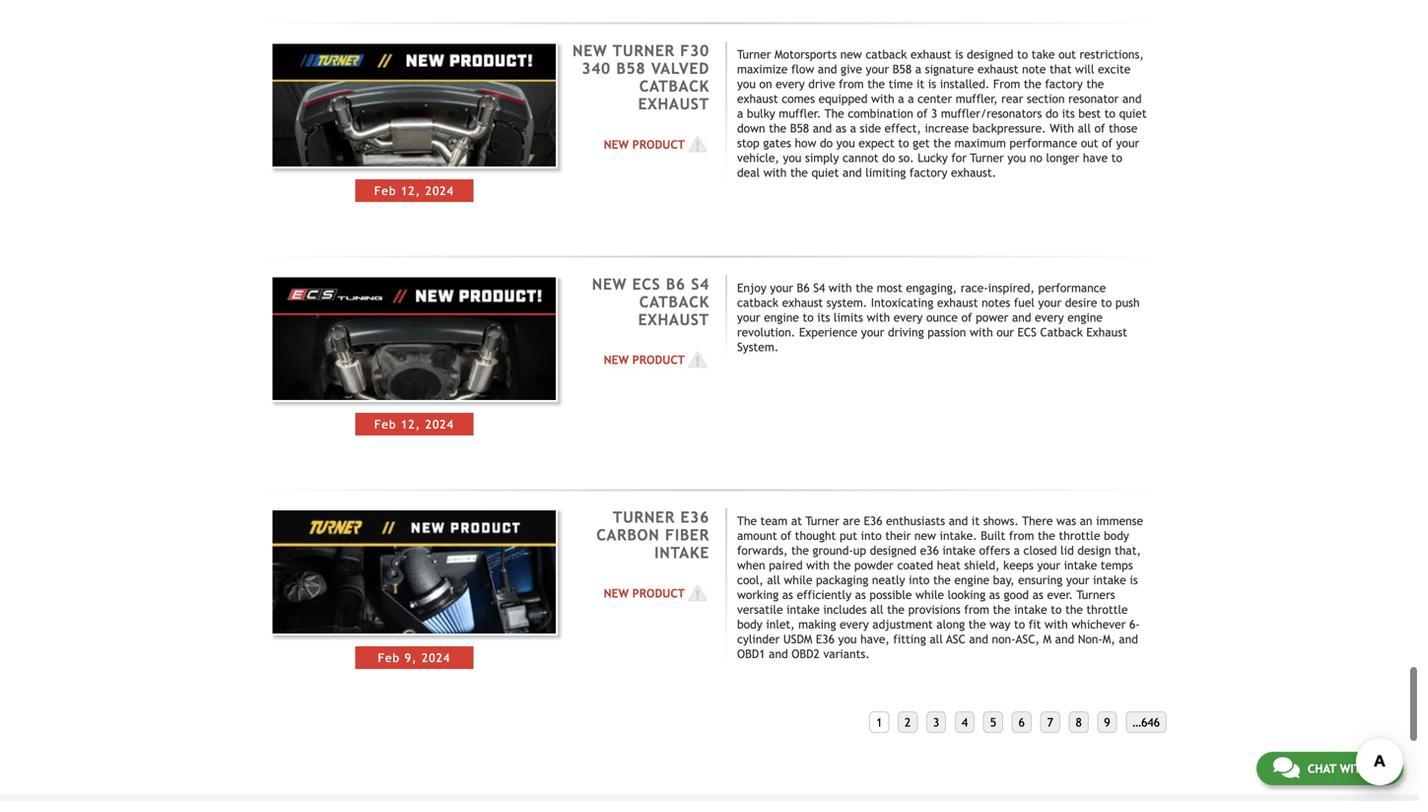 Task type: vqa. For each thing, say whether or not it's contained in the screenshot.
Canton Racing (1)
no



Task type: locate. For each thing, give the bounding box(es) containing it.
3 4 image from the top
[[685, 584, 710, 604]]

2 horizontal spatial engine
[[1068, 310, 1103, 324]]

0 horizontal spatial b58
[[617, 60, 646, 77]]

quiet up those
[[1120, 106, 1147, 120]]

new turner f30 340 b58 valved catback exhaust image
[[271, 42, 558, 169]]

…646 link
[[1126, 712, 1168, 733]]

feb for turner e36 carbon fiber intake
[[378, 651, 400, 665]]

and
[[818, 62, 838, 76], [1123, 92, 1142, 106], [813, 121, 832, 135], [843, 166, 862, 179], [1013, 310, 1032, 324], [949, 514, 969, 528], [970, 633, 989, 647], [1056, 633, 1075, 647], [1120, 633, 1139, 647], [769, 648, 789, 661]]

engine down desire
[[1068, 310, 1103, 324]]

as down ensuring
[[1033, 588, 1044, 602]]

1 vertical spatial 3
[[934, 716, 940, 729]]

0 vertical spatial feb
[[375, 184, 397, 198]]

fit
[[1029, 618, 1042, 632]]

1 horizontal spatial b6
[[797, 281, 810, 295]]

exhaust up signature
[[911, 47, 952, 61]]

to down ever.
[[1051, 603, 1062, 617]]

b58 down the muffler.
[[791, 121, 810, 135]]

2 vertical spatial catback
[[1041, 325, 1083, 339]]

factory down that
[[1046, 77, 1084, 91]]

1 horizontal spatial while
[[916, 588, 945, 602]]

note
[[1023, 62, 1047, 76]]

ecs inside new ecs b6 s4 catback exhaust
[[633, 275, 661, 293]]

1 link
[[870, 712, 890, 733]]

the down ever.
[[1066, 603, 1084, 617]]

built
[[981, 529, 1006, 543]]

expect
[[859, 136, 895, 150]]

the team at turner are e36 enthusiasts and it shows. there was an immense amount of thought put into their new intake. built from the throttle body forwards, the ground-up designed e36 intake offers a closed lid design that, when paired with the powder coated heat shield, keeps your intake temps cool, all while packaging neatly into the engine bay, ensuring your intake is working as efficiently as possible while looking as good as ever. turners versatile intake includes all the provisions from the intake to the throttle body inlet, making every adjustment along the way to fit with whichever 6- cylinder usdm e36 you have, fitting all asc and non-asc, m and non-m, and obd1 and obd2 variants.
[[738, 514, 1144, 661]]

system.
[[827, 296, 868, 309]]

1 12, from the top
[[401, 184, 421, 198]]

new up 'e36'
[[915, 529, 937, 543]]

0 vertical spatial ecs
[[633, 275, 661, 293]]

catback inside turner motorsports new catback exhaust is designed to take out restrictions, maximize flow and give your b58 a signature exhaust note that will excite you on every drive from the time it is installed. from the factory the exhaust comes equipped with a a center muffler, rear section resonator and a bulky muffler. the combination of 3 muffler/resonators do its best to quiet down the b58 and as a side effect, increase backpressure. with all of those stop gates how do you expect to get the maximum performance out of your vehicle, you simply cannot do so. lucky for turner you no longer have to deal with the quiet and limiting factory exhaust.
[[866, 47, 908, 61]]

1 vertical spatial its
[[818, 310, 831, 324]]

new inside turner motorsports new catback exhaust is designed to take out restrictions, maximize flow and give your b58 a signature exhaust note that will excite you on every drive from the time it is installed. from the factory the exhaust comes equipped with a a center muffler, rear section resonator and a bulky muffler. the combination of 3 muffler/resonators do its best to quiet down the b58 and as a side effect, increase backpressure. with all of those stop gates how do you expect to get the maximum performance out of your vehicle, you simply cannot do so. lucky for turner you no longer have to deal with the quiet and limiting factory exhaust.
[[841, 47, 863, 61]]

do up simply on the top right of page
[[820, 136, 833, 150]]

rear
[[1002, 92, 1024, 106]]

b6 for ecs
[[666, 275, 686, 293]]

2 horizontal spatial from
[[1010, 529, 1035, 543]]

turner inside new turner f30 340 b58 valved catback exhaust
[[613, 42, 675, 60]]

feb down new ecs b6 s4 catback exhaust image
[[375, 418, 397, 431]]

do up limiting
[[883, 151, 896, 165]]

heat
[[938, 559, 961, 573]]

combination
[[848, 106, 914, 120]]

0 vertical spatial 12,
[[401, 184, 421, 198]]

1 vertical spatial quiet
[[812, 166, 840, 179]]

of inside enjoy your b6 s4 with the most engaging, race-inspired, performance catback exhaust system. intoxicating exhaust notes fuel your desire to push your engine to its limits with every ounce of power and every engine revolution. experience your driving passion with our ecs catback exhaust system.
[[962, 310, 973, 324]]

0 horizontal spatial into
[[861, 529, 882, 543]]

0 horizontal spatial is
[[929, 77, 937, 91]]

feb 12, 2024 down "new turner f30 340 b58 valved catback exhaust" image
[[375, 184, 454, 198]]

2 vertical spatial is
[[1130, 574, 1139, 587]]

12, for new turner f30 340 b58 valved catback exhaust
[[401, 184, 421, 198]]

0 horizontal spatial from
[[839, 77, 864, 91]]

longer
[[1047, 151, 1080, 165]]

0 horizontal spatial factory
[[910, 166, 948, 179]]

the up way
[[994, 603, 1011, 617]]

0 vertical spatial new
[[841, 47, 863, 61]]

1 horizontal spatial ecs
[[1018, 325, 1037, 339]]

0 vertical spatial 3
[[932, 106, 938, 120]]

the down note
[[1024, 77, 1042, 91]]

4 image left system.
[[685, 350, 710, 370]]

ecs inside enjoy your b6 s4 with the most engaging, race-inspired, performance catback exhaust system. intoxicating exhaust notes fuel your desire to push your engine to its limits with every ounce of power and every engine revolution. experience your driving passion with our ecs catback exhaust system.
[[1018, 325, 1037, 339]]

ecs
[[633, 275, 661, 293], [1018, 325, 1037, 339]]

quiet
[[1120, 106, 1147, 120], [812, 166, 840, 179]]

drive
[[809, 77, 836, 91]]

1 4 image from the top
[[685, 134, 710, 154]]

into down coated
[[909, 574, 930, 587]]

2 vertical spatial new product
[[604, 587, 685, 601]]

catback down desire
[[1041, 325, 1083, 339]]

2 horizontal spatial b58
[[893, 62, 912, 76]]

1 vertical spatial catback
[[738, 296, 779, 309]]

your right enjoy
[[770, 281, 794, 295]]

2 feb 12, 2024 link from the top
[[271, 275, 558, 436]]

s4 inside enjoy your b6 s4 with the most engaging, race-inspired, performance catback exhaust system. intoxicating exhaust notes fuel your desire to push your engine to its limits with every ounce of power and every engine revolution. experience your driving passion with our ecs catback exhaust system.
[[814, 281, 826, 295]]

quiet down simply on the top right of page
[[812, 166, 840, 179]]

2 new product from the top
[[604, 353, 685, 367]]

0 vertical spatial catback
[[640, 77, 710, 95]]

b6 up experience
[[797, 281, 810, 295]]

bay,
[[994, 574, 1015, 587]]

the
[[868, 77, 886, 91], [1024, 77, 1042, 91], [1087, 77, 1105, 91], [769, 121, 787, 135], [934, 136, 952, 150], [791, 166, 808, 179], [856, 281, 874, 295], [1038, 529, 1056, 543], [792, 544, 809, 558], [834, 559, 851, 573], [934, 574, 951, 587], [888, 603, 905, 617], [994, 603, 1011, 617], [1066, 603, 1084, 617], [969, 618, 987, 632]]

intake down lid
[[1065, 559, 1098, 573]]

0 horizontal spatial out
[[1059, 47, 1077, 61]]

1 vertical spatial it
[[972, 514, 980, 528]]

driving
[[888, 325, 925, 339]]

intake up making
[[787, 603, 820, 617]]

0 vertical spatial body
[[1105, 529, 1130, 543]]

good
[[1004, 588, 1030, 602]]

performance up desire
[[1039, 281, 1107, 295]]

1 horizontal spatial it
[[972, 514, 980, 528]]

notes
[[982, 296, 1011, 309]]

with down vehicle,
[[764, 166, 787, 179]]

1 horizontal spatial quiet
[[1120, 106, 1147, 120]]

1
[[877, 716, 883, 729]]

turner inside turner e36 carbon fiber intake
[[613, 509, 675, 527]]

is
[[956, 47, 964, 61], [929, 77, 937, 91], [1130, 574, 1139, 587]]

0 horizontal spatial b6
[[666, 275, 686, 293]]

1 vertical spatial product
[[633, 353, 685, 367]]

on
[[760, 77, 773, 91]]

0 vertical spatial designed
[[967, 47, 1014, 61]]

new ecs b6 s4 catback exhaust link
[[592, 275, 710, 329]]

every inside turner motorsports new catback exhaust is designed to take out restrictions, maximize flow and give your b58 a signature exhaust note that will excite you on every drive from the time it is installed. from the factory the exhaust comes equipped with a a center muffler, rear section resonator and a bulky muffler. the combination of 3 muffler/resonators do its best to quiet down the b58 and as a side effect, increase backpressure. with all of those stop gates how do you expect to get the maximum performance out of your vehicle, you simply cannot do so. lucky for turner you no longer have to deal with the quiet and limiting factory exhaust.
[[776, 77, 805, 91]]

and right "asc"
[[970, 633, 989, 647]]

all
[[1078, 121, 1092, 135], [768, 574, 781, 587], [871, 603, 884, 617], [930, 633, 943, 647]]

2 horizontal spatial do
[[1046, 106, 1059, 120]]

non-
[[993, 633, 1016, 647]]

4 image left stop
[[685, 134, 710, 154]]

1 vertical spatial feb 12, 2024
[[375, 418, 454, 431]]

1 product from the top
[[633, 137, 685, 151]]

3 product from the top
[[633, 587, 685, 601]]

performance up no
[[1010, 136, 1078, 150]]

0 vertical spatial feb 12, 2024
[[375, 184, 454, 198]]

fuel
[[1015, 296, 1035, 309]]

1 horizontal spatial out
[[1081, 136, 1099, 150]]

every inside the team at turner are e36 enthusiasts and it shows. there was an immense amount of thought put into their new intake. built from the throttle body forwards, the ground-up designed e36 intake offers a closed lid design that, when paired with the powder coated heat shield, keeps your intake temps cool, all while packaging neatly into the engine bay, ensuring your intake is working as efficiently as possible while looking as good as ever. turners versatile intake includes all the provisions from the intake to the throttle body inlet, making every adjustment along the way to fit with whichever 6- cylinder usdm e36 you have, fitting all asc and non-asc, m and non-m, and obd1 and obd2 variants.
[[840, 618, 869, 632]]

factory
[[1046, 77, 1084, 91], [910, 166, 948, 179]]

2 horizontal spatial is
[[1130, 574, 1139, 587]]

0 horizontal spatial catback
[[738, 296, 779, 309]]

2 vertical spatial product
[[633, 587, 685, 601]]

new for new ecs b6 s4 catback exhaust
[[604, 353, 629, 367]]

2 vertical spatial 2024
[[422, 651, 451, 665]]

exhaust
[[639, 95, 710, 113], [639, 311, 710, 329], [1087, 325, 1128, 339]]

1 feb 12, 2024 from the top
[[375, 184, 454, 198]]

enjoy
[[738, 281, 767, 295]]

up
[[854, 544, 867, 558]]

2024 right 9,
[[422, 651, 451, 665]]

the
[[825, 106, 845, 120], [738, 514, 757, 528]]

b58 right 340
[[617, 60, 646, 77]]

get
[[913, 136, 930, 150]]

maximize
[[738, 62, 788, 76]]

do down section
[[1046, 106, 1059, 120]]

0 vertical spatial from
[[839, 77, 864, 91]]

0 horizontal spatial new
[[841, 47, 863, 61]]

and down fuel
[[1013, 310, 1032, 324]]

0 vertical spatial new product
[[604, 137, 685, 151]]

b6 for your
[[797, 281, 810, 295]]

12,
[[401, 184, 421, 198], [401, 418, 421, 431]]

intake down the intake.
[[943, 544, 976, 558]]

body
[[1105, 529, 1130, 543], [738, 618, 763, 632]]

1 vertical spatial catback
[[640, 293, 710, 311]]

from inside turner motorsports new catback exhaust is designed to take out restrictions, maximize flow and give your b58 a signature exhaust note that will excite you on every drive from the time it is installed. from the factory the exhaust comes equipped with a a center muffler, rear section resonator and a bulky muffler. the combination of 3 muffler/resonators do its best to quiet down the b58 and as a side effect, increase backpressure. with all of those stop gates how do you expect to get the maximum performance out of your vehicle, you simply cannot do so. lucky for turner you no longer have to deal with the quiet and limiting factory exhaust.
[[839, 77, 864, 91]]

exhaust up experience
[[783, 296, 824, 309]]

and up drive
[[818, 62, 838, 76]]

chat
[[1308, 762, 1337, 776]]

to up experience
[[803, 310, 814, 324]]

1 vertical spatial designed
[[870, 544, 917, 558]]

b6 inside enjoy your b6 s4 with the most engaging, race-inspired, performance catback exhaust system. intoxicating exhaust notes fuel your desire to push your engine to its limits with every ounce of power and every engine revolution. experience your driving passion with our ecs catback exhaust system.
[[797, 281, 810, 295]]

revolution.
[[738, 325, 796, 339]]

coated
[[898, 559, 934, 573]]

exhaust inside enjoy your b6 s4 with the most engaging, race-inspired, performance catback exhaust system. intoxicating exhaust notes fuel your desire to push your engine to its limits with every ounce of power and every engine revolution. experience your driving passion with our ecs catback exhaust system.
[[1087, 325, 1128, 339]]

the up system.
[[856, 281, 874, 295]]

new inside new turner f30 340 b58 valved catback exhaust
[[573, 42, 608, 60]]

1 vertical spatial new product
[[604, 353, 685, 367]]

s4 left enjoy
[[692, 275, 710, 293]]

shows.
[[984, 514, 1019, 528]]

ensuring
[[1019, 574, 1063, 587]]

valved
[[652, 60, 710, 77]]

5
[[991, 716, 997, 729]]

2 feb 12, 2024 from the top
[[375, 418, 454, 431]]

from down 'looking'
[[965, 603, 990, 617]]

feb 12, 2024
[[375, 184, 454, 198], [375, 418, 454, 431]]

1 vertical spatial feb 12, 2024 link
[[271, 275, 558, 436]]

you up cannot on the top right of page
[[837, 136, 856, 150]]

0 vertical spatial quiet
[[1120, 106, 1147, 120]]

you inside the team at turner are e36 enthusiasts and it shows. there was an immense amount of thought put into their new intake. built from the throttle body forwards, the ground-up designed e36 intake offers a closed lid design that, when paired with the powder coated heat shield, keeps your intake temps cool, all while packaging neatly into the engine bay, ensuring your intake is working as efficiently as possible while looking as good as ever. turners versatile intake includes all the provisions from the intake to the throttle body inlet, making every adjustment along the way to fit with whichever 6- cylinder usdm e36 you have, fitting all asc and non-asc, m and non-m, and obd1 and obd2 variants.
[[839, 633, 857, 647]]

2 vertical spatial do
[[883, 151, 896, 165]]

exhaust
[[911, 47, 952, 61], [978, 62, 1019, 76], [738, 92, 779, 106], [783, 296, 824, 309], [938, 296, 979, 309]]

0 horizontal spatial it
[[917, 77, 925, 91]]

12, for new ecs b6 s4 catback exhaust
[[401, 418, 421, 431]]

1 vertical spatial do
[[820, 136, 833, 150]]

turner e36 carbon fiber intake image
[[271, 509, 558, 636]]

s4 inside new ecs b6 s4 catback exhaust
[[692, 275, 710, 293]]

0 horizontal spatial s4
[[692, 275, 710, 293]]

and up the intake.
[[949, 514, 969, 528]]

1 vertical spatial performance
[[1039, 281, 1107, 295]]

2024 for new ecs b6 s4 catback exhaust
[[426, 418, 454, 431]]

2 vertical spatial from
[[965, 603, 990, 617]]

2024 down "new turner f30 340 b58 valved catback exhaust" image
[[426, 184, 454, 198]]

it right time
[[917, 77, 925, 91]]

exhaust inside new turner f30 340 b58 valved catback exhaust
[[639, 95, 710, 113]]

5 link
[[984, 712, 1004, 733]]

0 horizontal spatial e36
[[681, 509, 710, 527]]

0 horizontal spatial designed
[[870, 544, 917, 558]]

engaging,
[[907, 281, 958, 295]]

0 vertical spatial 2024
[[426, 184, 454, 198]]

new ecs b6 s4 catback exhaust image
[[271, 275, 558, 402]]

0 vertical spatial performance
[[1010, 136, 1078, 150]]

catback
[[640, 77, 710, 95], [640, 293, 710, 311], [1041, 325, 1083, 339]]

of down at
[[781, 529, 792, 543]]

product for valved
[[633, 137, 685, 151]]

with up system.
[[829, 281, 853, 295]]

product down new ecs b6 s4 catback exhaust link
[[633, 353, 685, 367]]

3 inside turner motorsports new catback exhaust is designed to take out restrictions, maximize flow and give your b58 a signature exhaust note that will excite you on every drive from the time it is installed. from the factory the exhaust comes equipped with a a center muffler, rear section resonator and a bulky muffler. the combination of 3 muffler/resonators do its best to quiet down the b58 and as a side effect, increase backpressure. with all of those stop gates how do you expect to get the maximum performance out of your vehicle, you simply cannot do so. lucky for turner you no longer have to deal with the quiet and limiting factory exhaust.
[[932, 106, 938, 120]]

4 image for new ecs b6 s4 catback exhaust
[[685, 350, 710, 370]]

comments image
[[1274, 756, 1301, 780]]

excite
[[1099, 62, 1131, 76]]

0 vertical spatial catback
[[866, 47, 908, 61]]

engine
[[764, 310, 800, 324], [1068, 310, 1103, 324], [955, 574, 990, 587]]

3 new product from the top
[[604, 587, 685, 601]]

out
[[1059, 47, 1077, 61], [1081, 136, 1099, 150]]

intake down 'temps'
[[1094, 574, 1127, 587]]

1 horizontal spatial into
[[909, 574, 930, 587]]

0 vertical spatial is
[[956, 47, 964, 61]]

when
[[738, 559, 766, 573]]

2024 for new turner f30 340 b58 valved catback exhaust
[[426, 184, 454, 198]]

its up experience
[[818, 310, 831, 324]]

it inside the team at turner are e36 enthusiasts and it shows. there was an immense amount of thought put into their new intake. built from the throttle body forwards, the ground-up designed e36 intake offers a closed lid design that, when paired with the powder coated heat shield, keeps your intake temps cool, all while packaging neatly into the engine bay, ensuring your intake is working as efficiently as possible while looking as good as ever. turners versatile intake includes all the provisions from the intake to the throttle body inlet, making every adjustment along the way to fit with whichever 6- cylinder usdm e36 you have, fitting all asc and non-asc, m and non-m, and obd1 and obd2 variants.
[[972, 514, 980, 528]]

while up provisions
[[916, 588, 945, 602]]

the up resonator in the right of the page
[[1087, 77, 1105, 91]]

enthusiasts
[[887, 514, 946, 528]]

0 vertical spatial product
[[633, 137, 685, 151]]

2 product from the top
[[633, 353, 685, 367]]

how
[[795, 136, 817, 150]]

you left no
[[1008, 151, 1027, 165]]

0 vertical spatial 4 image
[[685, 134, 710, 154]]

push
[[1116, 296, 1140, 309]]

designed up the from
[[967, 47, 1014, 61]]

turner up thought
[[806, 514, 840, 528]]

with
[[872, 92, 895, 106], [764, 166, 787, 179], [829, 281, 853, 295], [867, 310, 891, 324], [970, 325, 994, 339], [807, 559, 830, 573], [1045, 618, 1069, 632], [1341, 762, 1370, 776]]

performance inside enjoy your b6 s4 with the most engaging, race-inspired, performance catback exhaust system. intoxicating exhaust notes fuel your desire to push your engine to its limits with every ounce of power and every engine revolution. experience your driving passion with our ecs catback exhaust system.
[[1039, 281, 1107, 295]]

1 vertical spatial new
[[915, 529, 937, 543]]

the inside enjoy your b6 s4 with the most engaging, race-inspired, performance catback exhaust system. intoxicating exhaust notes fuel your desire to push your engine to its limits with every ounce of power and every engine revolution. experience your driving passion with our ecs catback exhaust system.
[[856, 281, 874, 295]]

1 vertical spatial 12,
[[401, 418, 421, 431]]

1 new product from the top
[[604, 137, 685, 151]]

2 4 image from the top
[[685, 350, 710, 370]]

all left "asc"
[[930, 633, 943, 647]]

lid
[[1061, 544, 1075, 558]]

into
[[861, 529, 882, 543], [909, 574, 930, 587]]

your
[[866, 62, 890, 76], [1117, 136, 1140, 150], [770, 281, 794, 295], [1039, 296, 1062, 309], [738, 310, 761, 324], [862, 325, 885, 339], [1038, 559, 1061, 573], [1067, 574, 1090, 587]]

1 horizontal spatial s4
[[814, 281, 826, 295]]

new product for valved
[[604, 137, 685, 151]]

s4 for with
[[814, 281, 826, 295]]

working
[[738, 588, 779, 602]]

out up that
[[1059, 47, 1077, 61]]

s4 up experience
[[814, 281, 826, 295]]

of down center
[[917, 106, 928, 120]]

2 horizontal spatial e36
[[864, 514, 883, 528]]

12, down "new turner f30 340 b58 valved catback exhaust" image
[[401, 184, 421, 198]]

1 vertical spatial body
[[738, 618, 763, 632]]

obd2
[[792, 648, 820, 661]]

as inside turner motorsports new catback exhaust is designed to take out restrictions, maximize flow and give your b58 a signature exhaust note that will excite you on every drive from the time it is installed. from the factory the exhaust comes equipped with a a center muffler, rear section resonator and a bulky muffler. the combination of 3 muffler/resonators do its best to quiet down the b58 and as a side effect, increase backpressure. with all of those stop gates how do you expect to get the maximum performance out of your vehicle, you simply cannot do so. lucky for turner you no longer have to deal with the quiet and limiting factory exhaust.
[[836, 121, 847, 135]]

turner
[[613, 42, 675, 60], [738, 47, 772, 61], [971, 151, 1005, 165], [613, 509, 675, 527], [806, 514, 840, 528]]

the down equipped
[[825, 106, 845, 120]]

turner right 340
[[613, 42, 675, 60]]

from down give
[[839, 77, 864, 91]]

exhaust up the bulky
[[738, 92, 779, 106]]

section
[[1027, 92, 1065, 106]]

is up center
[[929, 77, 937, 91]]

intake
[[655, 545, 710, 562]]

0 horizontal spatial ecs
[[633, 275, 661, 293]]

0 horizontal spatial quiet
[[812, 166, 840, 179]]

b6
[[666, 275, 686, 293], [797, 281, 810, 295]]

catback inside enjoy your b6 s4 with the most engaging, race-inspired, performance catback exhaust system. intoxicating exhaust notes fuel your desire to push your engine to its limits with every ounce of power and every engine revolution. experience your driving passion with our ecs catback exhaust system.
[[1041, 325, 1083, 339]]

equipped
[[819, 92, 868, 106]]

1 horizontal spatial the
[[825, 106, 845, 120]]

along
[[937, 618, 966, 632]]

1 vertical spatial 4 image
[[685, 350, 710, 370]]

1 horizontal spatial designed
[[967, 47, 1014, 61]]

1 horizontal spatial body
[[1105, 529, 1130, 543]]

1 vertical spatial feb
[[375, 418, 397, 431]]

from down there
[[1010, 529, 1035, 543]]

its
[[1063, 106, 1076, 120], [818, 310, 831, 324]]

backpressure.
[[973, 121, 1047, 135]]

catback up time
[[866, 47, 908, 61]]

new product down new ecs b6 s4 catback exhaust link
[[604, 353, 685, 367]]

1 vertical spatial 2024
[[426, 418, 454, 431]]

0 horizontal spatial body
[[738, 618, 763, 632]]

it
[[917, 77, 925, 91], [972, 514, 980, 528]]

1 horizontal spatial catback
[[866, 47, 908, 61]]

0 vertical spatial factory
[[1046, 77, 1084, 91]]

2 12, from the top
[[401, 418, 421, 431]]

and up how
[[813, 121, 832, 135]]

includes
[[824, 603, 867, 617]]

1 vertical spatial the
[[738, 514, 757, 528]]

0 horizontal spatial the
[[738, 514, 757, 528]]

thought
[[795, 529, 837, 543]]

packaging
[[816, 574, 869, 587]]

with down power
[[970, 325, 994, 339]]

1 horizontal spatial engine
[[955, 574, 990, 587]]

e36
[[681, 509, 710, 527], [864, 514, 883, 528], [816, 633, 835, 647]]

4
[[962, 716, 968, 729]]

an
[[1080, 514, 1093, 528]]

feb left 9,
[[378, 651, 400, 665]]

and inside enjoy your b6 s4 with the most engaging, race-inspired, performance catback exhaust system. intoxicating exhaust notes fuel your desire to push your engine to its limits with every ounce of power and every engine revolution. experience your driving passion with our ecs catback exhaust system.
[[1013, 310, 1032, 324]]

1 feb 12, 2024 link from the top
[[271, 42, 558, 202]]

exhaust.
[[952, 166, 997, 179]]

3 down center
[[932, 106, 938, 120]]

feb down "new turner f30 340 b58 valved catback exhaust" image
[[375, 184, 397, 198]]

performance inside turner motorsports new catback exhaust is designed to take out restrictions, maximize flow and give your b58 a signature exhaust note that will excite you on every drive from the time it is installed. from the factory the exhaust comes equipped with a a center muffler, rear section resonator and a bulky muffler. the combination of 3 muffler/resonators do its best to quiet down the b58 and as a side effect, increase backpressure. with all of those stop gates how do you expect to get the maximum performance out of your vehicle, you simply cannot do so. lucky for turner you no longer have to deal with the quiet and limiting factory exhaust.
[[1010, 136, 1078, 150]]

b6 inside new ecs b6 s4 catback exhaust
[[666, 275, 686, 293]]

body down immense
[[1105, 529, 1130, 543]]

0 vertical spatial its
[[1063, 106, 1076, 120]]

1 horizontal spatial is
[[956, 47, 964, 61]]

team
[[761, 514, 788, 528]]

new product for exhaust
[[604, 353, 685, 367]]

1 horizontal spatial e36
[[816, 633, 835, 647]]

3 left '4' link
[[934, 716, 940, 729]]

s4 for catback
[[692, 275, 710, 293]]

while
[[784, 574, 813, 587], [916, 588, 945, 602]]

0 horizontal spatial while
[[784, 574, 813, 587]]

the up closed
[[1038, 529, 1056, 543]]

1 vertical spatial into
[[909, 574, 930, 587]]

0 horizontal spatial its
[[818, 310, 831, 324]]

throttle up "whichever"
[[1087, 603, 1129, 617]]

4 image
[[685, 134, 710, 154], [685, 350, 710, 370], [685, 584, 710, 604]]

12, down new ecs b6 s4 catback exhaust image
[[401, 418, 421, 431]]

new inside the team at turner are e36 enthusiasts and it shows. there was an immense amount of thought put into their new intake. built from the throttle body forwards, the ground-up designed e36 intake offers a closed lid design that, when paired with the powder coated heat shield, keeps your intake temps cool, all while packaging neatly into the engine bay, ensuring your intake is working as efficiently as possible while looking as good as ever. turners versatile intake includes all the provisions from the intake to the throttle body inlet, making every adjustment along the way to fit with whichever 6- cylinder usdm e36 you have, fitting all asc and non-asc, m and non-m, and obd1 and obd2 variants.
[[915, 529, 937, 543]]

0 horizontal spatial engine
[[764, 310, 800, 324]]

the inside the team at turner are e36 enthusiasts and it shows. there was an immense amount of thought put into their new intake. built from the throttle body forwards, the ground-up designed e36 intake offers a closed lid design that, when paired with the powder coated heat shield, keeps your intake temps cool, all while packaging neatly into the engine bay, ensuring your intake is working as efficiently as possible while looking as good as ever. turners versatile intake includes all the provisions from the intake to the throttle body inlet, making every adjustment along the way to fit with whichever 6- cylinder usdm e36 you have, fitting all asc and non-asc, m and non-m, and obd1 and obd2 variants.
[[738, 514, 757, 528]]

7 link
[[1041, 712, 1061, 733]]

feb for new turner f30 340 b58 valved catback exhaust
[[375, 184, 397, 198]]



Task type: describe. For each thing, give the bounding box(es) containing it.
turner e36 carbon fiber intake link
[[597, 509, 710, 562]]

of inside the team at turner are e36 enthusiasts and it shows. there was an immense amount of thought put into their new intake. built from the throttle body forwards, the ground-up designed e36 intake offers a closed lid design that, when paired with the powder coated heat shield, keeps your intake temps cool, all while packaging neatly into the engine bay, ensuring your intake is working as efficiently as possible while looking as good as ever. turners versatile intake includes all the provisions from the intake to the throttle body inlet, making every adjustment along the way to fit with whichever 6- cylinder usdm e36 you have, fitting all asc and non-asc, m and non-m, and obd1 and obd2 variants.
[[781, 529, 792, 543]]

to right have at top
[[1112, 151, 1123, 165]]

with left us
[[1341, 762, 1370, 776]]

1 vertical spatial out
[[1081, 136, 1099, 150]]

2
[[905, 716, 911, 729]]

and up those
[[1123, 92, 1142, 106]]

is inside the team at turner are e36 enthusiasts and it shows. there was an immense amount of thought put into their new intake. built from the throttle body forwards, the ground-up designed e36 intake offers a closed lid design that, when paired with the powder coated heat shield, keeps your intake temps cool, all while packaging neatly into the engine bay, ensuring your intake is working as efficiently as possible while looking as good as ever. turners versatile intake includes all the provisions from the intake to the throttle body inlet, making every adjustment along the way to fit with whichever 6- cylinder usdm e36 you have, fitting all asc and non-asc, m and non-m, and obd1 and obd2 variants.
[[1130, 574, 1139, 587]]

stop
[[738, 136, 760, 150]]

turner motorsports new catback exhaust is designed to take out restrictions, maximize flow and give your b58 a signature exhaust note that will excite you on every drive from the time it is installed. from the factory the exhaust comes equipped with a a center muffler, rear section resonator and a bulky muffler. the combination of 3 muffler/resonators do its best to quiet down the b58 and as a side effect, increase backpressure. with all of those stop gates how do you expect to get the maximum performance out of your vehicle, you simply cannot do so. lucky for turner you no longer have to deal with the quiet and limiting factory exhaust.
[[738, 47, 1147, 179]]

exhaust inside new ecs b6 s4 catback exhaust
[[639, 311, 710, 329]]

0 vertical spatial do
[[1046, 106, 1059, 120]]

the down possible
[[888, 603, 905, 617]]

efficiently
[[797, 588, 852, 602]]

have
[[1084, 151, 1108, 165]]

your right give
[[866, 62, 890, 76]]

closed
[[1024, 544, 1058, 558]]

with down ground-
[[807, 559, 830, 573]]

fitting
[[894, 633, 927, 647]]

with
[[1050, 121, 1075, 135]]

340
[[582, 60, 611, 77]]

its inside enjoy your b6 s4 with the most engaging, race-inspired, performance catback exhaust system. intoxicating exhaust notes fuel your desire to push your engine to its limits with every ounce of power and every engine revolution. experience your driving passion with our ecs catback exhaust system.
[[818, 310, 831, 324]]

your down those
[[1117, 136, 1140, 150]]

the left time
[[868, 77, 886, 91]]

signature
[[926, 62, 975, 76]]

of down best
[[1095, 121, 1106, 135]]

restrictions,
[[1080, 47, 1145, 61]]

you down how
[[783, 151, 802, 165]]

amount
[[738, 529, 778, 543]]

to down the effect,
[[899, 136, 910, 150]]

as down paired
[[783, 588, 794, 602]]

ground-
[[813, 544, 854, 558]]

there
[[1023, 514, 1054, 528]]

the left way
[[969, 618, 987, 632]]

no
[[1030, 151, 1043, 165]]

4 image for new turner f30 340 b58 valved catback exhaust
[[685, 134, 710, 154]]

1 horizontal spatial b58
[[791, 121, 810, 135]]

4 image for turner e36 carbon fiber intake
[[685, 584, 710, 604]]

8 link
[[1069, 712, 1089, 733]]

put
[[840, 529, 858, 543]]

for
[[952, 151, 967, 165]]

0 vertical spatial into
[[861, 529, 882, 543]]

inlet,
[[767, 618, 795, 632]]

all inside turner motorsports new catback exhaust is designed to take out restrictions, maximize flow and give your b58 a signature exhaust note that will excite you on every drive from the time it is installed. from the factory the exhaust comes equipped with a a center muffler, rear section resonator and a bulky muffler. the combination of 3 muffler/resonators do its best to quiet down the b58 and as a side effect, increase backpressure. with all of those stop gates how do you expect to get the maximum performance out of your vehicle, you simply cannot do so. lucky for turner you no longer have to deal with the quiet and limiting factory exhaust.
[[1078, 121, 1092, 135]]

and down 6-
[[1120, 633, 1139, 647]]

engine inside the team at turner are e36 enthusiasts and it shows. there was an immense amount of thought put into their new intake. built from the throttle body forwards, the ground-up designed e36 intake offers a closed lid design that, when paired with the powder coated heat shield, keeps your intake temps cool, all while packaging neatly into the engine bay, ensuring your intake is working as efficiently as possible while looking as good as ever. turners versatile intake includes all the provisions from the intake to the throttle body inlet, making every adjustment along the way to fit with whichever 6- cylinder usdm e36 you have, fitting all asc and non-asc, m and non-m, and obd1 and obd2 variants.
[[955, 574, 990, 587]]

enjoy your b6 s4 with the most engaging, race-inspired, performance catback exhaust system. intoxicating exhaust notes fuel your desire to push your engine to its limits with every ounce of power and every engine revolution. experience your driving passion with our ecs catback exhaust system.
[[738, 281, 1140, 354]]

your up ensuring
[[1038, 559, 1061, 573]]

1 vertical spatial while
[[916, 588, 945, 602]]

and down usdm
[[769, 648, 789, 661]]

designed inside turner motorsports new catback exhaust is designed to take out restrictions, maximize flow and give your b58 a signature exhaust note that will excite you on every drive from the time it is installed. from the factory the exhaust comes equipped with a a center muffler, rear section resonator and a bulky muffler. the combination of 3 muffler/resonators do its best to quiet down the b58 and as a side effect, increase backpressure. with all of those stop gates how do you expect to get the maximum performance out of your vehicle, you simply cannot do so. lucky for turner you no longer have to deal with the quiet and limiting factory exhaust.
[[967, 47, 1014, 61]]

installed.
[[940, 77, 990, 91]]

to up those
[[1105, 106, 1116, 120]]

to left fit
[[1015, 618, 1026, 632]]

the inside turner motorsports new catback exhaust is designed to take out restrictions, maximize flow and give your b58 a signature exhaust note that will excite you on every drive from the time it is installed. from the factory the exhaust comes equipped with a a center muffler, rear section resonator and a bulky muffler. the combination of 3 muffler/resonators do its best to quiet down the b58 and as a side effect, increase backpressure. with all of those stop gates how do you expect to get the maximum performance out of your vehicle, you simply cannot do so. lucky for turner you no longer have to deal with the quiet and limiting factory exhaust.
[[825, 106, 845, 120]]

us
[[1373, 762, 1387, 776]]

fiber
[[666, 527, 710, 545]]

feb 12, 2024 for new turner f30 340 b58 valved catback exhaust
[[375, 184, 454, 198]]

the up gates
[[769, 121, 787, 135]]

to left push
[[1102, 296, 1113, 309]]

your right fuel
[[1039, 296, 1062, 309]]

new for new turner f30 340 b58 valved catback exhaust
[[604, 137, 629, 151]]

you left on
[[738, 77, 756, 91]]

whichever
[[1072, 618, 1126, 632]]

your up the revolution.
[[738, 310, 761, 324]]

as up "includes"
[[856, 588, 867, 602]]

bulky
[[747, 106, 776, 120]]

feb 12, 2024 link for new ecs b6 s4 catback exhaust
[[271, 275, 558, 436]]

inspired,
[[989, 281, 1035, 295]]

cylinder
[[738, 633, 780, 647]]

at
[[792, 514, 803, 528]]

time
[[889, 77, 913, 91]]

0 vertical spatial while
[[784, 574, 813, 587]]

have,
[[861, 633, 890, 647]]

keeps
[[1004, 559, 1034, 573]]

turner up maximize at top
[[738, 47, 772, 61]]

1 vertical spatial from
[[1010, 529, 1035, 543]]

intake.
[[940, 529, 978, 543]]

m,
[[1103, 633, 1116, 647]]

turner down 'maximum'
[[971, 151, 1005, 165]]

desire
[[1066, 296, 1098, 309]]

0 vertical spatial throttle
[[1060, 529, 1101, 543]]

give
[[841, 62, 863, 76]]

resonator
[[1069, 92, 1120, 106]]

are
[[843, 514, 861, 528]]

intake up fit
[[1015, 603, 1048, 617]]

provisions
[[909, 603, 961, 617]]

passion
[[928, 325, 967, 339]]

it inside turner motorsports new catback exhaust is designed to take out restrictions, maximize flow and give your b58 a signature exhaust note that will excite you on every drive from the time it is installed. from the factory the exhaust comes equipped with a a center muffler, rear section resonator and a bulky muffler. the combination of 3 muffler/resonators do its best to quiet down the b58 and as a side effect, increase backpressure. with all of those stop gates how do you expect to get the maximum performance out of your vehicle, you simply cannot do so. lucky for turner you no longer have to deal with the quiet and limiting factory exhaust.
[[917, 77, 925, 91]]

lucky
[[918, 151, 948, 165]]

take
[[1032, 47, 1056, 61]]

with down intoxicating
[[867, 310, 891, 324]]

0 horizontal spatial do
[[820, 136, 833, 150]]

…646
[[1133, 716, 1161, 729]]

neatly
[[873, 574, 906, 587]]

new turner f30 340 b58 valved catback exhaust
[[573, 42, 710, 113]]

6-
[[1130, 618, 1141, 632]]

1 vertical spatial is
[[929, 77, 937, 91]]

as down bay, at the right bottom of page
[[990, 588, 1001, 602]]

asc
[[947, 633, 966, 647]]

new inside new ecs b6 s4 catback exhaust
[[592, 275, 627, 293]]

and down cannot on the top right of page
[[843, 166, 862, 179]]

6
[[1019, 716, 1025, 729]]

experience
[[800, 325, 858, 339]]

way
[[990, 618, 1011, 632]]

the down heat
[[934, 574, 951, 587]]

catback inside new ecs b6 s4 catback exhaust
[[640, 293, 710, 311]]

your up ever.
[[1067, 574, 1090, 587]]

limiting
[[866, 166, 907, 179]]

muffler.
[[779, 106, 822, 120]]

shield,
[[965, 559, 1000, 573]]

turner inside the team at turner are e36 enthusiasts and it shows. there was an immense amount of thought put into their new intake. built from the throttle body forwards, the ground-up designed e36 intake offers a closed lid design that, when paired with the powder coated heat shield, keeps your intake temps cool, all while packaging neatly into the engine bay, ensuring your intake is working as efficiently as possible while looking as good as ever. turners versatile intake includes all the provisions from the intake to the throttle body inlet, making every adjustment along the way to fit with whichever 6- cylinder usdm e36 you have, fitting all asc and non-asc, m and non-m, and obd1 and obd2 variants.
[[806, 514, 840, 528]]

muffler,
[[956, 92, 998, 106]]

1 horizontal spatial factory
[[1046, 77, 1084, 91]]

their
[[886, 529, 911, 543]]

2024 for turner e36 carbon fiber intake
[[422, 651, 451, 665]]

with up combination
[[872, 92, 895, 106]]

new for turner e36 carbon fiber intake
[[604, 587, 629, 601]]

motorsports
[[775, 47, 837, 61]]

feb 12, 2024 for new ecs b6 s4 catback exhaust
[[375, 418, 454, 431]]

best
[[1079, 106, 1102, 120]]

1 vertical spatial factory
[[910, 166, 948, 179]]

and right m
[[1056, 633, 1075, 647]]

feb 12, 2024 link for new turner f30 340 b58 valved catback exhaust
[[271, 42, 558, 202]]

exhaust up ounce
[[938, 296, 979, 309]]

the up packaging
[[834, 559, 851, 573]]

will
[[1076, 62, 1095, 76]]

9,
[[405, 651, 417, 665]]

the down increase
[[934, 136, 952, 150]]

flow
[[792, 62, 815, 76]]

effect,
[[885, 121, 922, 135]]

catback inside new turner f30 340 b58 valved catback exhaust
[[640, 77, 710, 95]]

all down paired
[[768, 574, 781, 587]]

feb 9, 2024
[[378, 651, 451, 665]]

designed inside the team at turner are e36 enthusiasts and it shows. there was an immense amount of thought put into their new intake. built from the throttle body forwards, the ground-up designed e36 intake offers a closed lid design that, when paired with the powder coated heat shield, keeps your intake temps cool, all while packaging neatly into the engine bay, ensuring your intake is working as efficiently as possible while looking as good as ever. turners versatile intake includes all the provisions from the intake to the throttle body inlet, making every adjustment along the way to fit with whichever 6- cylinder usdm e36 you have, fitting all asc and non-asc, m and non-m, and obd1 and obd2 variants.
[[870, 544, 917, 558]]

its inside turner motorsports new catback exhaust is designed to take out restrictions, maximize flow and give your b58 a signature exhaust note that will excite you on every drive from the time it is installed. from the factory the exhaust comes equipped with a a center muffler, rear section resonator and a bulky muffler. the combination of 3 muffler/resonators do its best to quiet down the b58 and as a side effect, increase backpressure. with all of those stop gates how do you expect to get the maximum performance out of your vehicle, you simply cannot do so. lucky for turner you no longer have to deal with the quiet and limiting factory exhaust.
[[1063, 106, 1076, 120]]

catback inside enjoy your b6 s4 with the most engaging, race-inspired, performance catback exhaust system. intoxicating exhaust notes fuel your desire to push your engine to its limits with every ounce of power and every engine revolution. experience your driving passion with our ecs catback exhaust system.
[[738, 296, 779, 309]]

the up paired
[[792, 544, 809, 558]]

vehicle,
[[738, 151, 780, 165]]

ounce
[[927, 310, 958, 324]]

e36 inside turner e36 carbon fiber intake
[[681, 509, 710, 527]]

feb for new ecs b6 s4 catback exhaust
[[375, 418, 397, 431]]

new turner f30 340 b58 valved catback exhaust link
[[573, 42, 710, 113]]

the down simply on the top right of page
[[791, 166, 808, 179]]

1 vertical spatial throttle
[[1087, 603, 1129, 617]]

a inside the team at turner are e36 enthusiasts and it shows. there was an immense amount of thought put into their new intake. built from the throttle body forwards, the ground-up designed e36 intake offers a closed lid design that, when paired with the powder coated heat shield, keeps your intake temps cool, all while packaging neatly into the engine bay, ensuring your intake is working as efficiently as possible while looking as good as ever. turners versatile intake includes all the provisions from the intake to the throttle body inlet, making every adjustment along the way to fit with whichever 6- cylinder usdm e36 you have, fitting all asc and non-asc, m and non-m, and obd1 and obd2 variants.
[[1014, 544, 1020, 558]]

to up note
[[1018, 47, 1029, 61]]

from
[[994, 77, 1021, 91]]

of up have at top
[[1103, 136, 1113, 150]]

muffler/resonators
[[942, 106, 1043, 120]]

7
[[1048, 716, 1054, 729]]

power
[[976, 310, 1009, 324]]

0 vertical spatial out
[[1059, 47, 1077, 61]]

offers
[[980, 544, 1011, 558]]

usdm
[[784, 633, 813, 647]]

chat with us link
[[1257, 752, 1404, 786]]

all down possible
[[871, 603, 884, 617]]

turner e36 carbon fiber intake
[[597, 509, 710, 562]]

versatile
[[738, 603, 783, 617]]

3 link
[[927, 712, 947, 733]]

exhaust up the from
[[978, 62, 1019, 76]]

2 link
[[898, 712, 918, 733]]

carbon
[[597, 527, 660, 545]]

product for exhaust
[[633, 353, 685, 367]]

b58 inside new turner f30 340 b58 valved catback exhaust
[[617, 60, 646, 77]]

with up m
[[1045, 618, 1069, 632]]

9
[[1105, 716, 1111, 729]]

temps
[[1101, 559, 1134, 573]]

your down the limits
[[862, 325, 885, 339]]



